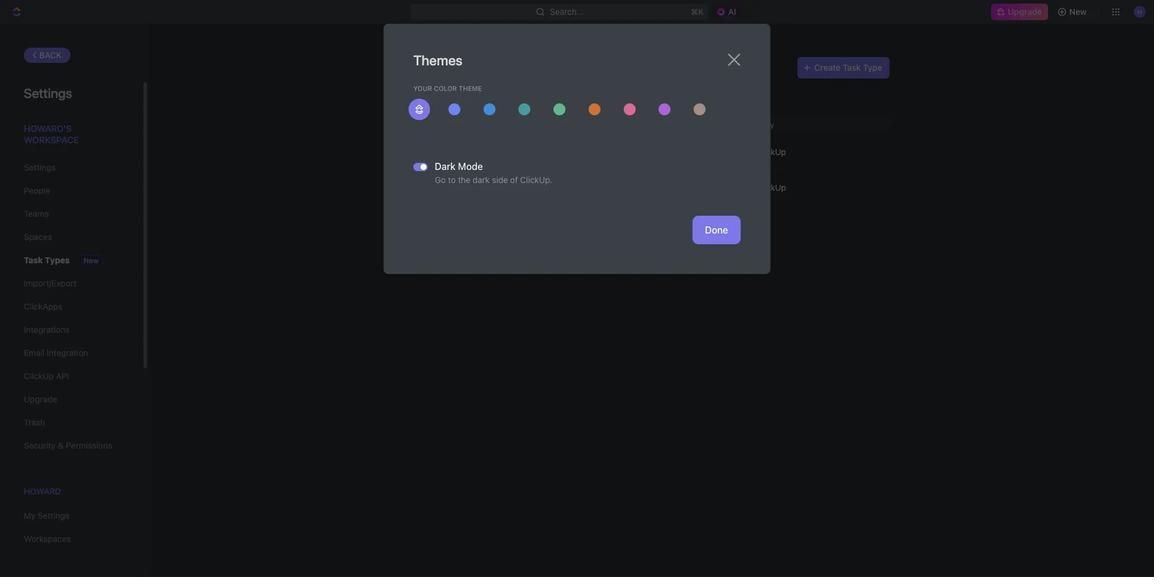 Task type: locate. For each thing, give the bounding box(es) containing it.
1 horizontal spatial upgrade
[[1008, 7, 1042, 17]]

1 vertical spatial upgrade link
[[24, 390, 118, 410]]

0 horizontal spatial task types
[[24, 256, 70, 265]]

upgrade down clickup api at the bottom left
[[24, 395, 57, 405]]

use
[[732, 82, 745, 92]]

mode
[[458, 161, 483, 172]]

1 horizontal spatial upgrade link
[[991, 4, 1048, 20]]

task types
[[413, 60, 485, 76], [24, 256, 70, 265]]

create task type
[[814, 63, 882, 73]]

1 horizontal spatial new
[[1069, 7, 1087, 17]]

1 horizontal spatial types
[[446, 60, 485, 76]]

security & permissions
[[24, 441, 112, 451]]

0 horizontal spatial to
[[448, 175, 456, 185]]

tasks can be used for anything in clickup. customize names and icons of tasks to use them for things like epics, customers, people, invoices, 1on1s.
[[413, 82, 745, 104]]

integration
[[47, 349, 88, 358]]

0 horizontal spatial for
[[435, 95, 446, 104]]

1 horizontal spatial for
[[486, 82, 497, 92]]

0 vertical spatial upgrade link
[[991, 4, 1048, 20]]

by
[[766, 121, 774, 129]]

settings up people at the left top of page
[[24, 163, 56, 173]]

0 vertical spatial to
[[722, 82, 729, 92]]

upgrade
[[1008, 7, 1042, 17], [24, 395, 57, 405]]

0 vertical spatial types
[[446, 60, 485, 76]]

howard
[[24, 487, 61, 497]]

clickup. up people,
[[544, 82, 576, 92]]

of right side at left
[[510, 175, 518, 185]]

of inside the tasks can be used for anything in clickup. customize names and icons of tasks to use them for things like epics, customers, people, invoices, 1on1s.
[[688, 82, 696, 92]]

0 horizontal spatial of
[[510, 175, 518, 185]]

task up your
[[413, 60, 443, 76]]

my
[[24, 512, 35, 522]]

0 vertical spatial task types
[[413, 60, 485, 76]]

upgrade link left new button
[[991, 4, 1048, 20]]

integrations link
[[24, 320, 118, 340]]

created by
[[737, 121, 774, 129]]

clickup.
[[544, 82, 576, 92], [520, 175, 552, 185]]

security
[[24, 441, 55, 451]]

can
[[437, 82, 451, 92]]

new
[[1069, 7, 1087, 17], [83, 257, 99, 265]]

1 horizontal spatial task types
[[413, 60, 485, 76]]

tasks left use
[[698, 82, 720, 92]]

upgrade link
[[991, 4, 1048, 20], [24, 390, 118, 410]]

0 horizontal spatial tasks
[[413, 82, 435, 92]]

0 horizontal spatial upgrade
[[24, 395, 57, 405]]

1 vertical spatial clickup.
[[520, 175, 552, 185]]

permissions
[[66, 441, 112, 451]]

search...
[[550, 7, 584, 17]]

done
[[705, 225, 728, 236]]

create
[[814, 63, 841, 73]]

invoices,
[[592, 95, 626, 104]]

task left type
[[843, 63, 861, 73]]

upgrade left new button
[[1008, 7, 1042, 17]]

for
[[486, 82, 497, 92], [435, 95, 446, 104]]

1on1s.
[[628, 95, 651, 104]]

trash
[[24, 418, 45, 428]]

of inside the themes dialog
[[510, 175, 518, 185]]

types
[[446, 60, 485, 76], [45, 256, 70, 265]]

1 vertical spatial upgrade
[[24, 395, 57, 405]]

task inside settings element
[[24, 256, 43, 265]]

tasks up "them"
[[413, 82, 435, 92]]

clickup api
[[24, 372, 69, 382]]

the
[[458, 175, 470, 185]]

0 vertical spatial new
[[1069, 7, 1087, 17]]

settings
[[24, 85, 72, 101], [24, 163, 56, 173], [38, 512, 69, 522]]

upgrade inside settings element
[[24, 395, 57, 405]]

your
[[413, 85, 432, 92]]

settings up "howard's" on the top of page
[[24, 85, 72, 101]]

to right go
[[448, 175, 456, 185]]

2 horizontal spatial task
[[843, 63, 861, 73]]

dark
[[435, 161, 456, 172]]

1 horizontal spatial tasks
[[698, 82, 720, 92]]

used
[[465, 82, 484, 92]]

⌘k
[[691, 7, 704, 17]]

1 vertical spatial types
[[45, 256, 70, 265]]

2 vertical spatial clickup
[[24, 372, 54, 382]]

type
[[863, 63, 882, 73]]

task types inside settings element
[[24, 256, 70, 265]]

0 horizontal spatial types
[[45, 256, 70, 265]]

security & permissions link
[[24, 436, 118, 457]]

task types up can
[[413, 60, 485, 76]]

0 vertical spatial upgrade
[[1008, 7, 1042, 17]]

0 horizontal spatial task
[[24, 256, 43, 265]]

clickup. inside the tasks can be used for anything in clickup. customize names and icons of tasks to use them for things like epics, customers, people, invoices, 1on1s.
[[544, 82, 576, 92]]

name
[[421, 121, 440, 129]]

1 vertical spatial new
[[83, 257, 99, 265]]

task types up import/export in the left of the page
[[24, 256, 70, 265]]

1 vertical spatial task types
[[24, 256, 70, 265]]

clickup. right side at left
[[520, 175, 552, 185]]

back link
[[24, 48, 71, 63]]

like
[[474, 95, 487, 104]]

customize
[[578, 82, 619, 92]]

settings right my
[[38, 512, 69, 522]]

people
[[24, 186, 50, 196]]

integrations
[[24, 325, 70, 335]]

color
[[434, 85, 457, 92]]

of right icons
[[688, 82, 696, 92]]

to left use
[[722, 82, 729, 92]]

of
[[688, 82, 696, 92], [510, 175, 518, 185]]

clickup api link
[[24, 367, 118, 387]]

tasks
[[413, 82, 435, 92], [698, 82, 720, 92]]

&
[[58, 441, 64, 451]]

0 horizontal spatial new
[[83, 257, 99, 265]]

1 vertical spatial to
[[448, 175, 456, 185]]

1 vertical spatial of
[[510, 175, 518, 185]]

for down color
[[435, 95, 446, 104]]

to
[[722, 82, 729, 92], [448, 175, 456, 185]]

1 vertical spatial clickup
[[756, 183, 786, 193]]

workspaces
[[24, 535, 71, 545]]

1 vertical spatial for
[[435, 95, 446, 104]]

types up import/export in the left of the page
[[45, 256, 70, 265]]

task down spaces at the left
[[24, 256, 43, 265]]

0 vertical spatial clickup
[[756, 147, 786, 157]]

for up the epics,
[[486, 82, 497, 92]]

1 horizontal spatial of
[[688, 82, 696, 92]]

types up be
[[446, 60, 485, 76]]

upgrade link down clickup api link on the left bottom of the page
[[24, 390, 118, 410]]

names
[[621, 82, 646, 92]]

0 vertical spatial of
[[688, 82, 696, 92]]

1 horizontal spatial to
[[722, 82, 729, 92]]

new inside new button
[[1069, 7, 1087, 17]]

clickapps link
[[24, 297, 118, 317]]

0 vertical spatial clickup.
[[544, 82, 576, 92]]

clickup
[[756, 147, 786, 157], [756, 183, 786, 193], [24, 372, 54, 382]]

task
[[413, 60, 443, 76], [843, 63, 861, 73], [24, 256, 43, 265]]

customers,
[[515, 95, 559, 104]]



Task type: describe. For each thing, give the bounding box(es) containing it.
back
[[39, 50, 62, 60]]

import/export
[[24, 279, 77, 289]]

your color theme
[[413, 85, 482, 92]]

them
[[413, 95, 433, 104]]

1 tasks from the left
[[413, 82, 435, 92]]

clickup. inside the themes dialog
[[520, 175, 552, 185]]

api
[[56, 372, 69, 382]]

1 vertical spatial settings
[[24, 163, 56, 173]]

2 vertical spatial settings
[[38, 512, 69, 522]]

dark
[[473, 175, 490, 185]]

things
[[448, 95, 472, 104]]

to inside the themes dialog
[[448, 175, 456, 185]]

in
[[535, 82, 541, 92]]

email integration
[[24, 349, 88, 358]]

0 vertical spatial settings
[[24, 85, 72, 101]]

import/export link
[[24, 274, 118, 294]]

new inside settings element
[[83, 257, 99, 265]]

workspaces link
[[24, 530, 118, 550]]

workspace
[[24, 135, 79, 145]]

2 tasks from the left
[[698, 82, 720, 92]]

trash link
[[24, 413, 118, 433]]

clickup inside settings element
[[24, 372, 54, 382]]

to inside the tasks can be used for anything in clickup. customize names and icons of tasks to use them for things like epics, customers, people, invoices, 1on1s.
[[722, 82, 729, 92]]

howard's workspace
[[24, 123, 79, 145]]

theme
[[459, 85, 482, 92]]

my settings link
[[24, 507, 118, 527]]

epics,
[[489, 95, 512, 104]]

milestone
[[440, 183, 478, 193]]

settings link
[[24, 158, 118, 178]]

types inside settings element
[[45, 256, 70, 265]]

howard's
[[24, 123, 72, 134]]

teams
[[24, 209, 49, 219]]

spaces link
[[24, 227, 118, 248]]

anything
[[499, 82, 532, 92]]

1 horizontal spatial task
[[413, 60, 443, 76]]

teams link
[[24, 204, 118, 224]]

0 vertical spatial for
[[486, 82, 497, 92]]

be
[[453, 82, 463, 92]]

go
[[435, 175, 446, 185]]

create task type button
[[798, 57, 890, 79]]

people,
[[561, 95, 590, 104]]

people link
[[24, 181, 118, 201]]

email integration link
[[24, 343, 118, 364]]

email
[[24, 349, 44, 358]]

clickapps
[[24, 302, 62, 312]]

task inside button
[[843, 63, 861, 73]]

side
[[492, 175, 508, 185]]

and
[[649, 82, 663, 92]]

spaces
[[24, 232, 52, 242]]

created
[[737, 121, 764, 129]]

icons
[[665, 82, 686, 92]]

themes
[[413, 52, 463, 68]]

dark mode
[[435, 161, 483, 172]]

go to the dark side of clickup.
[[435, 175, 552, 185]]

my settings
[[24, 512, 69, 522]]

settings element
[[0, 24, 149, 578]]

themes dialog
[[384, 24, 771, 274]]

done button
[[693, 216, 741, 245]]

0 horizontal spatial upgrade link
[[24, 390, 118, 410]]

new button
[[1053, 2, 1094, 21]]



Task type: vqa. For each thing, say whether or not it's contained in the screenshot.
"Security & Permissions"
yes



